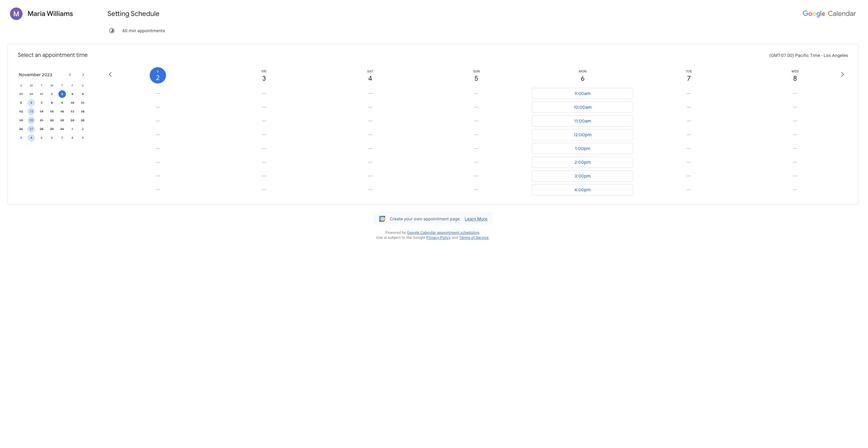 Task type: locate. For each thing, give the bounding box(es) containing it.
17
[[71, 110, 74, 113]]

2 vertical spatial 3
[[20, 136, 22, 140]]

9 down december 2, no available times element
[[82, 136, 84, 140]]

0 vertical spatial 3 cell
[[67, 90, 78, 99]]

1 cell
[[47, 90, 57, 99], [67, 125, 78, 134]]

0 vertical spatial 4
[[369, 74, 373, 83]]

25, no available times element
[[79, 117, 87, 124]]

google right the
[[413, 236, 426, 240]]

4:00pm
[[575, 187, 591, 193]]

13
[[30, 110, 33, 113]]

6 down october 30, no available times element
[[30, 101, 32, 104]]

w
[[51, 84, 53, 87]]

7 down october 31, no available times element
[[41, 101, 43, 104]]

december 4 element
[[28, 134, 35, 142]]

0 horizontal spatial 9 cell
[[57, 99, 67, 107]]

24 cell
[[67, 116, 78, 125]]

2 vertical spatial 2
[[82, 127, 84, 131]]

10, no available times element
[[69, 99, 76, 107]]

2 vertical spatial 7
[[61, 136, 63, 140]]

0 horizontal spatial .
[[480, 231, 481, 235]]

1 horizontal spatial 8
[[72, 136, 73, 140]]

18
[[81, 110, 85, 113]]

20
[[30, 119, 33, 122]]

4 down sat
[[369, 74, 373, 83]]

3:00pm list item
[[530, 169, 636, 183]]

7 down the tue
[[688, 74, 691, 83]]

row containing 12
[[16, 107, 88, 116]]

tue 7
[[686, 69, 693, 83]]

policy
[[441, 236, 451, 240]]

2 cell up "9, no available times" element
[[57, 90, 67, 99]]

0 horizontal spatial 29 cell
[[16, 90, 26, 99]]

30 down 23, no available times element
[[60, 127, 64, 131]]

6 down 29, no available times element
[[51, 136, 53, 140]]

12:00pm button
[[533, 129, 634, 140]]

9 cell
[[57, 99, 67, 107], [78, 134, 88, 142]]

1 horizontal spatial 30
[[60, 127, 64, 131]]

row containing 26
[[16, 125, 88, 134]]

1 down w
[[51, 92, 53, 96]]

1 vertical spatial 2 cell
[[78, 125, 88, 134]]

18 cell
[[78, 107, 88, 116]]

1 horizontal spatial 4
[[82, 92, 84, 96]]

16 cell
[[57, 107, 67, 116]]

row containing s
[[16, 81, 88, 90]]

privacy policy link
[[427, 236, 451, 240]]

6 down mon
[[581, 74, 585, 83]]

select
[[18, 52, 34, 59]]

1 vertical spatial appointment
[[424, 216, 449, 221]]

29 down '22, no available times' 'element'
[[50, 127, 54, 131]]

0 vertical spatial 29
[[19, 92, 23, 96]]

schedule
[[131, 9, 160, 18]]

6 inside mon 6
[[581, 74, 585, 83]]

1:00pm
[[575, 146, 591, 151]]

26 cell
[[16, 125, 26, 134]]

google
[[407, 231, 420, 235], [413, 236, 426, 240]]

1 horizontal spatial 29
[[50, 127, 54, 131]]

1 row from the top
[[16, 81, 88, 90]]

7 for 7, no available times element
[[41, 101, 43, 104]]

1 for december 1, no available times element
[[72, 127, 73, 131]]

07:00)
[[782, 53, 795, 58]]

28, no available times element
[[38, 125, 45, 133]]

6 row from the top
[[16, 125, 88, 134]]

1:00pm list item
[[530, 142, 636, 155]]

navigate_next button
[[79, 71, 87, 79]]

4 for topmost '4' cell
[[82, 92, 84, 96]]

row group
[[16, 90, 88, 142]]

4 cell up the 11
[[78, 90, 88, 99]]

october 29, no available times element
[[17, 90, 25, 98]]

appointment up policy
[[437, 231, 460, 235]]

0 vertical spatial 5
[[475, 74, 479, 83]]

1 vertical spatial 7
[[41, 101, 43, 104]]

7
[[688, 74, 691, 83], [41, 101, 43, 104], [61, 136, 63, 140]]

4
[[369, 74, 373, 83], [82, 92, 84, 96], [30, 136, 32, 140]]

17, no available times element
[[69, 108, 76, 115]]

min
[[129, 28, 136, 33]]

and
[[452, 236, 459, 240]]

3
[[262, 74, 266, 83], [72, 92, 73, 96], [20, 136, 22, 140]]

4 row from the top
[[16, 107, 88, 116]]

3 inside fri 3
[[262, 74, 266, 83]]

0 vertical spatial 30
[[30, 92, 33, 96]]

0 horizontal spatial 9
[[61, 101, 63, 104]]

1 horizontal spatial 29 cell
[[47, 125, 57, 134]]

7 inside tue 7
[[688, 74, 691, 83]]

8 inside wed 8
[[794, 74, 798, 83]]

wed 8
[[792, 69, 799, 83]]

2:00pm button
[[533, 157, 634, 168]]

8 for 8, no available times element
[[51, 101, 53, 104]]

t 2
[[156, 70, 160, 82]]

5 cell down 28, no available times element
[[37, 134, 47, 142]]

19, no available times element
[[17, 117, 25, 124]]

0 vertical spatial 7 cell
[[37, 99, 47, 107]]

2023
[[42, 72, 52, 78]]

3 cell
[[67, 90, 78, 99], [16, 134, 26, 142]]

1 vertical spatial .
[[489, 236, 490, 240]]

0 horizontal spatial 4 cell
[[26, 134, 37, 142]]

19
[[19, 119, 23, 122]]

0 horizontal spatial 5 cell
[[16, 99, 26, 107]]

29 cell
[[16, 90, 26, 99], [47, 125, 57, 134]]

20 element
[[28, 117, 35, 124]]

december 5, no available times element
[[38, 134, 45, 142]]

2 cell
[[57, 90, 67, 99], [78, 125, 88, 134]]

4 up the 11
[[82, 92, 84, 96]]

3 cell up the 10 at the left top of page
[[67, 90, 78, 99]]

7 cell down 30, no available times element
[[57, 134, 67, 142]]

0 vertical spatial appointment
[[42, 52, 75, 59]]

5 down sun
[[475, 74, 479, 83]]

1 horizontal spatial 3
[[72, 92, 73, 96]]

page.
[[450, 216, 461, 221]]

sat 4
[[367, 69, 374, 83]]

29 inside 'element'
[[19, 92, 23, 96]]

11
[[81, 101, 85, 104]]

23, no available times element
[[58, 117, 66, 124]]

29 cell down '22, no available times' 'element'
[[47, 125, 57, 134]]

1 horizontal spatial 2
[[82, 127, 84, 131]]

row containing 29
[[16, 90, 88, 99]]

2 horizontal spatial 8
[[794, 74, 798, 83]]

1 vertical spatial 29
[[50, 127, 54, 131]]

5 down october 29, no available times 'element'
[[20, 101, 22, 104]]

12 cell
[[16, 107, 26, 116]]

1 vertical spatial 7 cell
[[57, 134, 67, 142]]

29 cell up the '5, no available times' element
[[16, 90, 26, 99]]

time
[[76, 52, 88, 59]]

learn
[[465, 216, 476, 221]]

google calendar appointment scheduling link
[[407, 231, 480, 235]]

29, no available times element
[[48, 125, 56, 133]]

1 down 24, no available times element
[[72, 127, 73, 131]]

2 row from the top
[[16, 90, 88, 99]]

1 vertical spatial 1 cell
[[67, 125, 78, 134]]

0 horizontal spatial 29
[[19, 92, 23, 96]]

0 horizontal spatial 2 cell
[[57, 90, 67, 99]]

2 cell up december 9, no available times element
[[78, 125, 88, 134]]

28 cell
[[37, 125, 47, 134]]

2 horizontal spatial t
[[157, 70, 159, 74]]

7, no available times element
[[38, 99, 45, 107]]

8
[[794, 74, 798, 83], [51, 101, 53, 104], [72, 136, 73, 140]]

30 inside october 30, no available times element
[[30, 92, 33, 96]]

appointment
[[42, 52, 75, 59], [424, 216, 449, 221], [437, 231, 460, 235]]

2 vertical spatial 4
[[30, 136, 32, 140]]

1 vertical spatial 6 cell
[[47, 134, 57, 142]]

0 horizontal spatial 6 cell
[[26, 99, 37, 107]]

s up october 29, no available times 'element'
[[20, 84, 22, 87]]

5
[[475, 74, 479, 83], [20, 101, 22, 104], [41, 136, 43, 140]]

1
[[51, 92, 53, 96], [72, 127, 73, 131]]

1 vertical spatial 9 cell
[[78, 134, 88, 142]]

1 vertical spatial 8
[[51, 101, 53, 104]]

30 cell
[[26, 90, 37, 99], [57, 125, 67, 134]]

google logo image
[[802, 9, 857, 19]]

60
[[123, 28, 128, 33]]

0 horizontal spatial 30
[[30, 92, 33, 96]]

7 down 30, no available times element
[[61, 136, 63, 140]]

1 horizontal spatial .
[[489, 236, 490, 240]]

8, no available times element
[[48, 99, 56, 107]]

7 cell
[[37, 99, 47, 107], [57, 134, 67, 142]]

december 3, no available times element
[[17, 134, 25, 142]]

3 cell down 26, no available times element
[[16, 134, 26, 142]]

sun
[[474, 69, 480, 74]]

3:00pm button
[[533, 170, 634, 182]]

december 1, no available times element
[[69, 125, 76, 133]]

30 cell down 23, no available times element
[[57, 125, 67, 134]]

0 horizontal spatial 5
[[20, 101, 22, 104]]

5 down 28, no available times element
[[41, 136, 43, 140]]

row
[[16, 81, 88, 90], [16, 90, 88, 99], [16, 99, 88, 107], [16, 107, 88, 116], [16, 116, 88, 125], [16, 125, 88, 134], [16, 134, 88, 142]]

0 vertical spatial 1 cell
[[47, 90, 57, 99]]

learn more
[[465, 216, 488, 221]]

3 down fri
[[262, 74, 266, 83]]

8 down wed
[[794, 74, 798, 83]]

27 element
[[28, 125, 35, 133]]

0 horizontal spatial s
[[20, 84, 22, 87]]

11:00am button
[[533, 115, 634, 127]]

0 horizontal spatial 1
[[51, 92, 53, 96]]

0 vertical spatial 1
[[51, 92, 53, 96]]

7 cell up 14 on the top left
[[37, 99, 47, 107]]

1 horizontal spatial 5
[[41, 136, 43, 140]]

30 cell down m
[[26, 90, 37, 99]]

0 vertical spatial 9 cell
[[57, 99, 67, 107]]

. right "of"
[[489, 236, 490, 240]]

16
[[60, 110, 64, 113]]

3 down f
[[72, 92, 73, 96]]

google up the
[[407, 231, 420, 235]]

6
[[581, 74, 585, 83], [30, 101, 32, 104], [51, 136, 53, 140]]

9:00am list item
[[530, 87, 636, 100]]

9 for "9, no available times" element
[[61, 101, 63, 104]]

fri 3
[[262, 69, 267, 83]]

31
[[40, 92, 43, 96]]

1 vertical spatial 4
[[82, 92, 84, 96]]

time
[[811, 53, 821, 58]]

t
[[157, 70, 159, 74], [41, 84, 43, 87], [61, 84, 63, 87]]

6 cell
[[26, 99, 37, 107], [47, 134, 57, 142]]

6 cell up 13 on the left
[[26, 99, 37, 107]]

10
[[71, 101, 74, 104]]

25 cell
[[78, 116, 88, 125]]

1 vertical spatial 2
[[61, 92, 63, 96]]

9 cell up 16
[[57, 99, 67, 107]]

december 2, no available times element
[[79, 125, 87, 133]]

21, no available times element
[[38, 117, 45, 124]]

22 cell
[[47, 116, 57, 125]]

30
[[30, 92, 33, 96], [60, 127, 64, 131]]

1 horizontal spatial 7
[[61, 136, 63, 140]]

8 cell up 15
[[47, 99, 57, 107]]

2
[[156, 74, 160, 82], [61, 92, 63, 96], [82, 127, 84, 131]]

1 horizontal spatial 6
[[51, 136, 53, 140]]

1 vertical spatial 6
[[30, 101, 32, 104]]

december 6, no available times element
[[48, 134, 56, 142]]

2 vertical spatial 5
[[41, 136, 43, 140]]

0 vertical spatial 7
[[688, 74, 691, 83]]

0 vertical spatial 8
[[794, 74, 798, 83]]

pacific
[[796, 53, 810, 58]]

9 cell down december 2, no available times element
[[78, 134, 88, 142]]

4 cell
[[78, 90, 88, 99], [26, 134, 37, 142]]

0 horizontal spatial 4
[[30, 136, 32, 140]]

30 down m
[[30, 92, 33, 96]]

11 cell
[[78, 99, 88, 107]]

terms
[[460, 236, 471, 240]]

3 down 26, no available times element
[[20, 136, 22, 140]]

6 cell down 29, no available times element
[[47, 134, 57, 142]]

21 cell
[[37, 116, 47, 125]]

1 vertical spatial 3 cell
[[16, 134, 26, 142]]

2 vertical spatial appointment
[[437, 231, 460, 235]]

3 inside "element"
[[72, 92, 73, 96]]

1 vertical spatial 30
[[60, 127, 64, 131]]

22, no available times element
[[48, 117, 56, 124]]

1 horizontal spatial 9 cell
[[78, 134, 88, 142]]

9 down 2, today, no available times element
[[61, 101, 63, 104]]

service
[[476, 236, 489, 240]]

own
[[414, 216, 423, 221]]

4 inside 'element'
[[30, 136, 32, 140]]

5 cell up 12
[[16, 99, 26, 107]]

2 horizontal spatial 6
[[581, 74, 585, 83]]

0 horizontal spatial t
[[41, 84, 43, 87]]

3, no available times element
[[69, 90, 76, 98]]

9:00am
[[575, 91, 591, 96]]

3 row from the top
[[16, 99, 88, 107]]

5 inside sun 5
[[475, 74, 479, 83]]

create
[[390, 216, 403, 221]]

4 for '4' cell to the bottom
[[30, 136, 32, 140]]

30 inside 30, no available times element
[[60, 127, 64, 131]]

s up 4, no available times element at the left top
[[82, 84, 84, 87]]

1 horizontal spatial 8 cell
[[67, 134, 78, 142]]

1 vertical spatial 3
[[72, 92, 73, 96]]

31 cell
[[37, 90, 47, 99]]

7 row from the top
[[16, 134, 88, 142]]

1 horizontal spatial 4 cell
[[78, 90, 88, 99]]

0 horizontal spatial 2
[[61, 92, 63, 96]]

1 cell up 8, no available times element
[[47, 90, 57, 99]]

1 horizontal spatial t
[[61, 84, 63, 87]]

0 vertical spatial 3
[[262, 74, 266, 83]]

29 for 29, no available times element
[[50, 127, 54, 131]]

29 up the '5, no available times' element
[[19, 92, 23, 96]]

appointment up google calendar appointment scheduling link on the bottom of page
[[424, 216, 449, 221]]

3 for 3, no available times "element" on the top left
[[72, 92, 73, 96]]

1 horizontal spatial 1
[[72, 127, 73, 131]]

0 vertical spatial 9
[[61, 101, 63, 104]]

1 horizontal spatial 6 cell
[[47, 134, 57, 142]]

appointment right an
[[42, 52, 75, 59]]

3 for december 3, no available times element
[[20, 136, 22, 140]]

8 cell down december 1, no available times element
[[67, 134, 78, 142]]

2 vertical spatial 8
[[72, 136, 73, 140]]

0 horizontal spatial 7
[[41, 101, 43, 104]]

1 horizontal spatial 1 cell
[[67, 125, 78, 134]]

1 for 1, no available times element
[[51, 92, 53, 96]]

1 vertical spatial 1
[[72, 127, 73, 131]]

9
[[61, 101, 63, 104], [82, 136, 84, 140]]

8 down 1, no available times element
[[51, 101, 53, 104]]

more
[[478, 216, 488, 221]]

8 cell
[[47, 99, 57, 107], [67, 134, 78, 142]]

sun 5
[[474, 69, 480, 83]]

1 horizontal spatial 9
[[82, 136, 84, 140]]

1 cell down 24, no available times element
[[67, 125, 78, 134]]

5 row from the top
[[16, 116, 88, 125]]

11:00am list item
[[530, 114, 636, 128]]

1 horizontal spatial 5 cell
[[37, 134, 47, 142]]

4 cell down the 27 element
[[26, 134, 37, 142]]

0 horizontal spatial 30 cell
[[26, 90, 37, 99]]

8 down december 1, no available times element
[[72, 136, 73, 140]]

1 horizontal spatial 7 cell
[[57, 134, 67, 142]]

5 cell
[[16, 99, 26, 107], [37, 134, 47, 142]]

.
[[480, 231, 481, 235], [489, 236, 490, 240]]

. up service
[[480, 231, 481, 235]]

4 down the 27 element
[[30, 136, 32, 140]]

(gmt-07:00) pacific time - los angeles
[[770, 53, 849, 58]]



Task type: describe. For each thing, give the bounding box(es) containing it.
navigate_before button
[[66, 71, 74, 79]]

23 cell
[[57, 116, 67, 125]]

monday, november 6, 2023 list
[[530, 87, 636, 197]]

9, no available times element
[[58, 99, 66, 107]]

24
[[71, 119, 74, 122]]

26, no available times element
[[17, 125, 25, 133]]

f
[[72, 84, 73, 87]]

0 vertical spatial 4 cell
[[78, 90, 88, 99]]

los
[[824, 53, 832, 58]]

29 for october 29, no available times 'element'
[[19, 92, 23, 96]]

27
[[30, 127, 33, 131]]

5, no available times element
[[17, 99, 25, 107]]

m
[[30, 84, 33, 87]]

5 for december 5, no available times element
[[41, 136, 43, 140]]

google calendar logo image
[[379, 215, 386, 223]]

learn more link
[[465, 216, 488, 222]]

october 30, no available times element
[[28, 90, 35, 98]]

4:00pm list item
[[530, 183, 636, 197]]

21
[[40, 119, 43, 122]]

is
[[384, 236, 387, 240]]

mon
[[579, 69, 587, 74]]

sat
[[367, 69, 374, 74]]

fri
[[262, 69, 267, 74]]

10:00am list item
[[530, 100, 636, 114]]

by
[[402, 231, 406, 235]]

19 cell
[[16, 116, 26, 125]]

1 horizontal spatial 2 cell
[[78, 125, 88, 134]]

0 horizontal spatial 3 cell
[[16, 134, 26, 142]]

4:00pm button
[[533, 184, 634, 196]]

30, no available times element
[[58, 125, 66, 133]]

27 cell
[[26, 125, 37, 134]]

0 vertical spatial 5 cell
[[16, 99, 26, 107]]

2 for december 2, no available times element
[[82, 127, 84, 131]]

13 element
[[28, 108, 35, 115]]

9:00am button
[[533, 88, 634, 99]]

2 horizontal spatial 2
[[156, 74, 160, 82]]

tue
[[686, 69, 693, 74]]

16, no available times element
[[58, 108, 66, 115]]

calendar
[[421, 231, 436, 235]]

12
[[19, 110, 23, 113]]

4 inside the sat 4
[[369, 74, 373, 83]]

1:00pm button
[[533, 143, 634, 154]]

18, no available times element
[[79, 108, 87, 115]]

10 cell
[[67, 99, 78, 107]]

0 vertical spatial 2 cell
[[57, 90, 67, 99]]

november
[[19, 72, 41, 78]]

appointment inside "powered by google calendar appointment scheduling . use is subject to the google privacy policy and terms of service ."
[[437, 231, 460, 235]]

1 vertical spatial 30 cell
[[57, 125, 67, 134]]

select an appointment time
[[18, 52, 88, 59]]

appointments
[[137, 28, 165, 33]]

0 vertical spatial 30 cell
[[26, 90, 37, 99]]

t inside t 2
[[157, 70, 159, 74]]

14
[[40, 110, 43, 113]]

row containing 19
[[16, 116, 88, 125]]

october 31, no available times element
[[38, 90, 45, 98]]

2 vertical spatial 6
[[51, 136, 53, 140]]

25
[[81, 119, 85, 122]]

9 for december 9, no available times element
[[82, 136, 84, 140]]

angeles
[[833, 53, 849, 58]]

12:00pm list item
[[530, 128, 636, 142]]

navigate_before
[[67, 72, 73, 78]]

row containing 3
[[16, 134, 88, 142]]

4, no available times element
[[79, 90, 87, 98]]

1 vertical spatial 4 cell
[[26, 134, 37, 142]]

2 s from the left
[[82, 84, 84, 87]]

0 vertical spatial 29 cell
[[16, 90, 26, 99]]

2 for 2, today, no available times element
[[61, 92, 63, 96]]

navigate_next
[[80, 72, 86, 78]]

0 vertical spatial .
[[480, 231, 481, 235]]

williams
[[47, 9, 73, 18]]

0 vertical spatial google
[[407, 231, 420, 235]]

maria williams
[[28, 9, 73, 18]]

1 vertical spatial 8 cell
[[67, 134, 78, 142]]

1, no available times element
[[48, 90, 56, 98]]

2, today, no available times element
[[58, 90, 66, 98]]

22
[[50, 119, 54, 122]]

to
[[402, 236, 406, 240]]

subject
[[388, 236, 401, 240]]

26
[[19, 127, 23, 131]]

2:00pm
[[575, 160, 591, 165]]

1 horizontal spatial 3 cell
[[67, 90, 78, 99]]

0 vertical spatial 8 cell
[[47, 99, 57, 107]]

5 for the '5, no available times' element
[[20, 101, 22, 104]]

-
[[822, 53, 823, 58]]

7 for december 7, no available times element
[[61, 136, 63, 140]]

create your own appointment page.
[[390, 216, 461, 221]]

wed
[[792, 69, 799, 74]]

terms of service link
[[460, 236, 489, 240]]

12, no available times element
[[17, 108, 25, 115]]

0 horizontal spatial 1 cell
[[47, 90, 57, 99]]

(gmt-
[[770, 53, 782, 58]]

setting schedule
[[108, 9, 160, 18]]

24, no available times element
[[69, 117, 76, 124]]

powered by google calendar appointment scheduling . use is subject to the google privacy policy and terms of service .
[[377, 231, 490, 240]]

1 s from the left
[[20, 84, 22, 87]]

0 horizontal spatial 6
[[30, 101, 32, 104]]

12:00pm
[[574, 132, 592, 138]]

60 min appointments
[[123, 28, 165, 33]]

14, no available times element
[[38, 108, 45, 115]]

20 cell
[[26, 116, 37, 125]]

maria
[[28, 9, 45, 18]]

the
[[407, 236, 412, 240]]

10:00am button
[[533, 102, 634, 113]]

powered
[[386, 231, 401, 235]]

28
[[40, 127, 43, 131]]

17 cell
[[67, 107, 78, 116]]

row containing 5
[[16, 99, 88, 107]]

14 cell
[[37, 107, 47, 116]]

2:00pm list item
[[530, 155, 636, 169]]

1 vertical spatial 29 cell
[[47, 125, 57, 134]]

row group containing 29
[[16, 90, 88, 142]]

15
[[50, 110, 54, 113]]

privacy
[[427, 236, 439, 240]]

11:00am
[[575, 118, 592, 124]]

december 8, no available times element
[[69, 134, 76, 142]]

1 vertical spatial google
[[413, 236, 426, 240]]

23
[[60, 119, 64, 122]]

an
[[35, 52, 41, 59]]

december 9, no available times element
[[79, 134, 87, 142]]

15, no available times element
[[48, 108, 56, 115]]

30 for october 30, no available times element
[[30, 92, 33, 96]]

december 7, no available times element
[[58, 134, 66, 142]]

15 cell
[[47, 107, 57, 116]]

use
[[377, 236, 383, 240]]

scheduling
[[461, 231, 480, 235]]

0 horizontal spatial 7 cell
[[37, 99, 47, 107]]

8 for december 8, no available times element
[[72, 136, 73, 140]]

13 cell
[[26, 107, 37, 116]]

of
[[472, 236, 475, 240]]

mon 6
[[579, 69, 587, 83]]

11, no available times element
[[79, 99, 87, 107]]

setting
[[108, 9, 129, 18]]

november 2023 grid
[[16, 81, 88, 142]]

10:00am
[[574, 104, 592, 110]]

30 for 30, no available times element
[[60, 127, 64, 131]]

your
[[404, 216, 413, 221]]

3:00pm
[[575, 173, 591, 179]]



Task type: vqa. For each thing, say whether or not it's contained in the screenshot.
22 element
no



